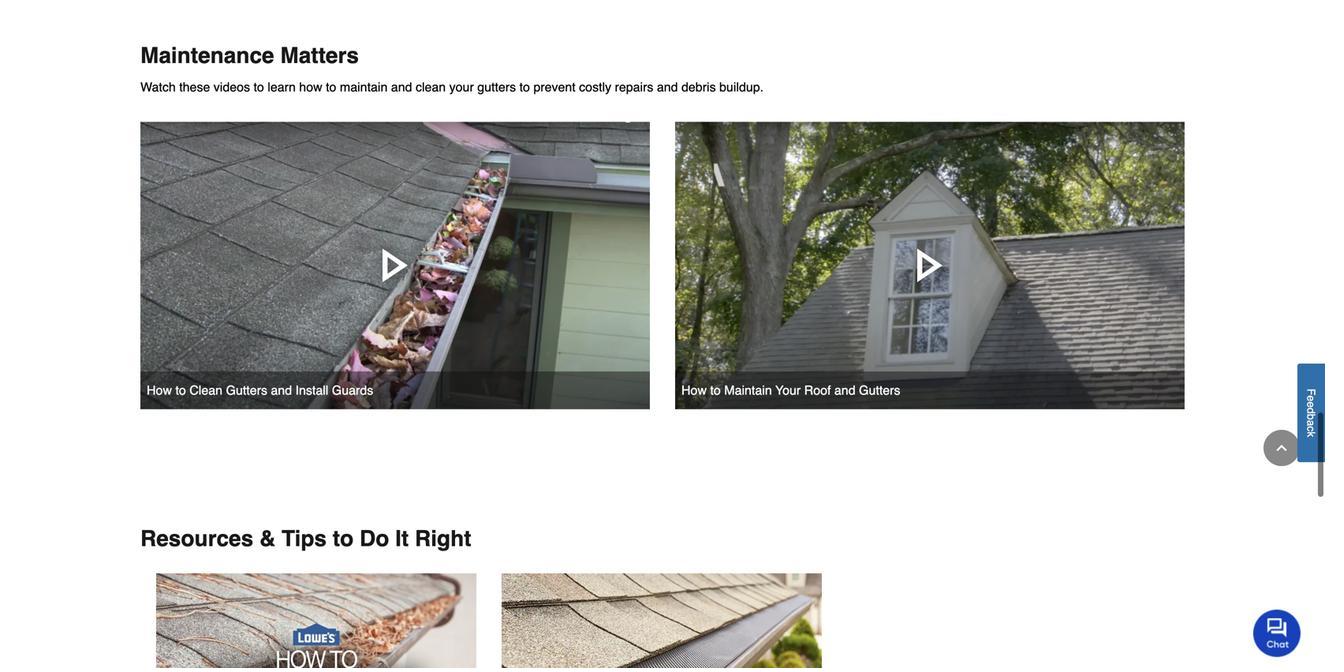 Task type: vqa. For each thing, say whether or not it's contained in the screenshot.
the left Wood
no



Task type: locate. For each thing, give the bounding box(es) containing it.
e
[[1305, 396, 1318, 402], [1305, 402, 1318, 408]]

resources
[[140, 526, 253, 551]]

1 gutters from the left
[[226, 383, 267, 398]]

to inside 'button'
[[175, 383, 186, 398]]

b
[[1305, 414, 1318, 420]]

scroll to top element
[[1264, 430, 1300, 466]]

and right roof
[[834, 383, 856, 398]]

gutters inside 'button'
[[226, 383, 267, 398]]

how inside 'button'
[[147, 383, 172, 398]]

and
[[391, 80, 412, 94], [657, 80, 678, 94], [271, 383, 292, 398], [834, 383, 856, 398]]

how to maintain your roof and gutters
[[682, 383, 900, 398]]

how for how to clean gutters and install guards
[[147, 383, 172, 398]]

prevent
[[534, 80, 576, 94]]

gutter screens on home. image
[[502, 573, 822, 668]]

these
[[179, 80, 210, 94]]

e up b
[[1305, 402, 1318, 408]]

and left install
[[271, 383, 292, 398]]

costly
[[579, 80, 611, 94]]

gutters right "clean"
[[226, 383, 267, 398]]

matters
[[280, 43, 359, 68]]

0 horizontal spatial how
[[147, 383, 172, 398]]

roof
[[804, 383, 831, 398]]

maintenance matters
[[140, 43, 359, 68]]

repairs
[[615, 80, 653, 94]]

gutters inside button
[[859, 383, 900, 398]]

buildup.
[[719, 80, 764, 94]]

how to clean gutters and install guards button
[[140, 122, 650, 409]]

to
[[254, 80, 264, 94], [326, 80, 336, 94], [519, 80, 530, 94], [175, 383, 186, 398], [710, 383, 721, 398], [333, 526, 354, 551]]

to left "clean"
[[175, 383, 186, 398]]

c
[[1305, 426, 1318, 432]]

&
[[259, 526, 275, 551]]

and left debris
[[657, 80, 678, 94]]

maintain
[[340, 80, 388, 94]]

gutters
[[226, 383, 267, 398], [859, 383, 900, 398]]

2 gutters from the left
[[859, 383, 900, 398]]

to right gutters
[[519, 80, 530, 94]]

to left 'learn'
[[254, 80, 264, 94]]

do
[[360, 526, 389, 551]]

how inside button
[[682, 383, 707, 398]]

e up d at the bottom right of page
[[1305, 396, 1318, 402]]

clean
[[190, 383, 222, 398]]

1 horizontal spatial how
[[682, 383, 707, 398]]

gutters
[[477, 80, 516, 94]]

gutters right roof
[[859, 383, 900, 398]]

watch these videos to learn how to maintain and clean your gutters to prevent costly repairs and debris buildup.
[[140, 80, 764, 94]]

a video on how to clean and repair gutters. image
[[156, 573, 476, 668]]

1 e from the top
[[1305, 396, 1318, 402]]

1 horizontal spatial gutters
[[859, 383, 900, 398]]

to left do
[[333, 526, 354, 551]]

f
[[1305, 389, 1318, 396]]

guards
[[332, 383, 373, 398]]

a video explaining how to clean and install gutter guards. image
[[140, 122, 650, 409]]

how for how to maintain your roof and gutters
[[682, 383, 707, 398]]

how
[[147, 383, 172, 398], [682, 383, 707, 398]]

how left "clean"
[[147, 383, 172, 398]]

how left maintain
[[682, 383, 707, 398]]

your
[[449, 80, 474, 94]]

debris
[[682, 80, 716, 94]]

to inside button
[[710, 383, 721, 398]]

to left maintain
[[710, 383, 721, 398]]

to right the how
[[326, 80, 336, 94]]

0 horizontal spatial gutters
[[226, 383, 267, 398]]

resources & tips to do it right
[[140, 526, 471, 551]]

2 how from the left
[[682, 383, 707, 398]]

1 how from the left
[[147, 383, 172, 398]]



Task type: describe. For each thing, give the bounding box(es) containing it.
install
[[295, 383, 328, 398]]

how
[[299, 80, 322, 94]]

learn
[[268, 80, 296, 94]]

f e e d b a c k
[[1305, 389, 1318, 437]]

tips
[[282, 526, 327, 551]]

watch
[[140, 80, 176, 94]]

a video about how to maintain your roof and gutters. image
[[675, 122, 1185, 409]]

a
[[1305, 420, 1318, 426]]

chevron up image
[[1274, 440, 1290, 456]]

maintenance
[[140, 43, 274, 68]]

chat invite button image
[[1253, 609, 1302, 657]]

right
[[415, 526, 471, 551]]

k
[[1305, 432, 1318, 437]]

your
[[775, 383, 801, 398]]

and left 'clean' on the left
[[391, 80, 412, 94]]

2 e from the top
[[1305, 402, 1318, 408]]

and inside button
[[834, 383, 856, 398]]

maintain
[[724, 383, 772, 398]]

how to maintain your roof and gutters button
[[675, 122, 1185, 409]]

videos
[[214, 80, 250, 94]]

and inside 'button'
[[271, 383, 292, 398]]

how to clean gutters and install guards
[[147, 383, 373, 398]]

d
[[1305, 408, 1318, 414]]

clean
[[416, 80, 446, 94]]

it
[[395, 526, 409, 551]]

f e e d b a c k button
[[1298, 364, 1325, 462]]



